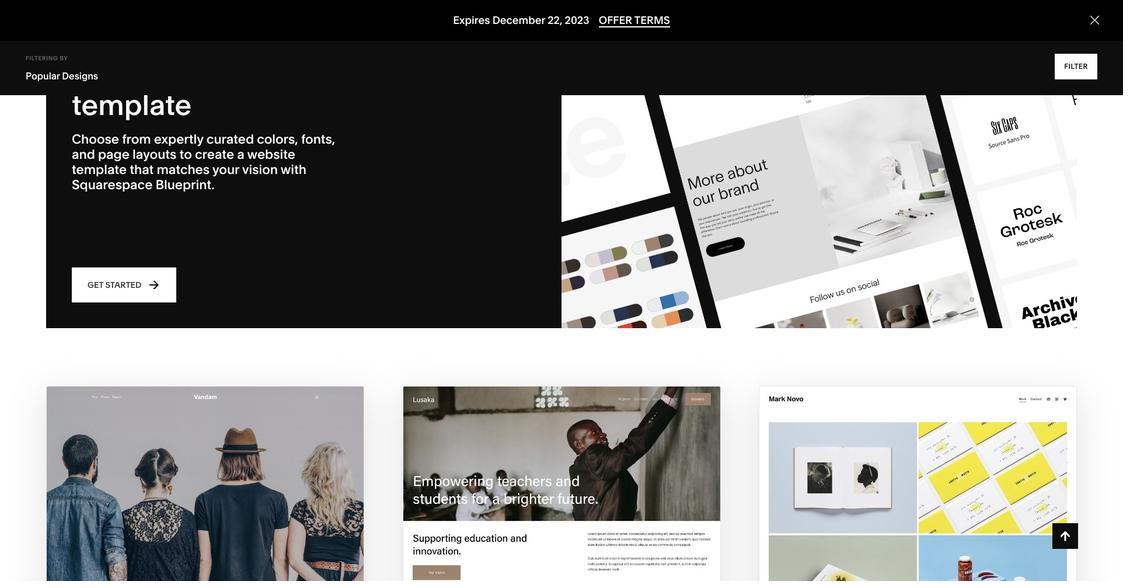Task type: describe. For each thing, give the bounding box(es) containing it.
popular designs
[[26, 70, 98, 82]]

start with novo image
[[965, 575, 977, 581]]

offer terms
[[599, 14, 670, 27]]

create
[[195, 147, 234, 162]]

matches
[[157, 162, 210, 178]]

that
[[130, 162, 154, 178]]

your inside build your own template
[[145, 60, 204, 94]]

novo image
[[760, 387, 1077, 581]]

choose
[[72, 131, 119, 147]]

from
[[122, 131, 151, 147]]

squarespace
[[72, 177, 153, 193]]

popular
[[26, 70, 60, 82]]

website
[[247, 147, 295, 162]]

your inside choose from expertly curated colors, fonts, and page layouts to create a website template that matches your vision with squarespace blueprint.
[[212, 162, 239, 178]]

build your own template
[[72, 60, 267, 122]]

choose from expertly curated colors, fonts, and page layouts to create a website template that matches your vision with squarespace blueprint.
[[72, 131, 335, 193]]

colors,
[[257, 131, 298, 147]]

filtering by
[[26, 55, 68, 61]]

2023
[[565, 14, 589, 27]]

filter
[[1065, 62, 1088, 71]]

page
[[98, 147, 130, 162]]

a
[[237, 147, 245, 162]]

blueprint.
[[156, 177, 215, 193]]

start with vandam image
[[260, 575, 272, 581]]

build
[[72, 60, 140, 94]]

own
[[211, 60, 267, 94]]

22,
[[548, 14, 563, 27]]



Task type: vqa. For each thing, say whether or not it's contained in the screenshot.
expires
yes



Task type: locate. For each thing, give the bounding box(es) containing it.
filtering
[[26, 55, 58, 61]]

terms
[[635, 14, 670, 27]]

0 horizontal spatial your
[[145, 60, 204, 94]]

vandam image
[[47, 387, 364, 581]]

back to top image
[[1059, 530, 1072, 542]]

1 horizontal spatial your
[[212, 162, 239, 178]]

started
[[105, 280, 141, 290]]

filter button
[[1055, 54, 1098, 79]]

by
[[60, 55, 68, 61]]

your
[[145, 60, 204, 94], [212, 162, 239, 178]]

0 vertical spatial template
[[72, 88, 192, 122]]

template down choose
[[72, 162, 127, 178]]

1 template from the top
[[72, 88, 192, 122]]

get started button
[[72, 268, 176, 303]]

template inside build your own template
[[72, 88, 192, 122]]

template inside choose from expertly curated colors, fonts, and page layouts to create a website template that matches your vision with squarespace blueprint.
[[72, 162, 127, 178]]

vision
[[242, 162, 278, 178]]

preview of building your own template image
[[562, 37, 1077, 328]]

get started
[[88, 280, 141, 290]]

layouts
[[133, 147, 177, 162]]

1 vertical spatial your
[[212, 162, 239, 178]]

template up from
[[72, 88, 192, 122]]

expertly
[[154, 131, 204, 147]]

curated
[[207, 131, 254, 147]]

get
[[88, 280, 103, 290]]

offer terms link
[[599, 14, 670, 28]]

to
[[180, 147, 192, 162]]

0 vertical spatial your
[[145, 60, 204, 94]]

december
[[493, 14, 545, 27]]

designs
[[62, 70, 98, 82]]

fonts,
[[301, 131, 335, 147]]

1 vertical spatial template
[[72, 162, 127, 178]]

and
[[72, 147, 95, 162]]

offer
[[599, 14, 632, 27]]

with
[[281, 162, 307, 178]]

lusaka image
[[403, 387, 720, 581]]

expires december 22, 2023
[[453, 14, 589, 27]]

expires
[[453, 14, 490, 27]]

2 template from the top
[[72, 162, 127, 178]]

template
[[72, 88, 192, 122], [72, 162, 127, 178]]



